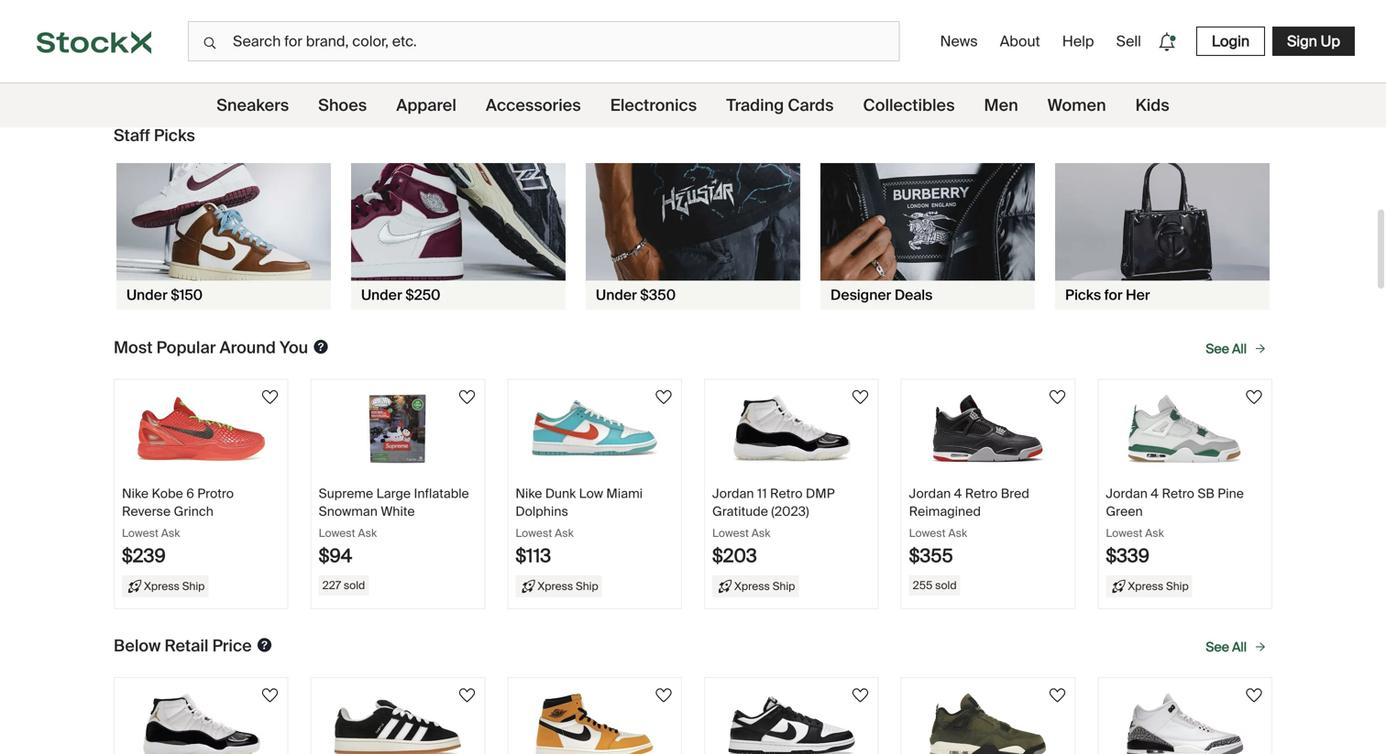 Task type: describe. For each thing, give the bounding box(es) containing it.
xpress ship for $339
[[1128, 579, 1189, 594]]

men
[[984, 95, 1019, 116]]

4 for $355
[[954, 486, 962, 503]]

jordan 11 retro dmp gratitude (2023) lowest ask $203
[[713, 486, 835, 568]]

trading cards link
[[727, 83, 834, 127]]

collectibles link
[[863, 83, 955, 127]]

dolphins
[[516, 503, 568, 520]]

dmp
[[806, 486, 835, 503]]

sb
[[1198, 486, 1215, 503]]

255
[[913, 579, 933, 593]]

low
[[579, 486, 603, 503]]

follow image for leftmost jordan 11 retro dmp gratitude (2023) image
[[259, 685, 281, 707]]

$94
[[319, 545, 352, 568]]

$239
[[122, 545, 166, 568]]

jordan 3 retro white cement reimagined image
[[1121, 693, 1250, 755]]

xpress for $339
[[1128, 579, 1164, 594]]

nike kobe 6 protro reverse grinch image
[[137, 395, 265, 464]]

4 for ask
[[1151, 486, 1159, 503]]

about
[[1000, 32, 1041, 51]]

sign up
[[1288, 32, 1341, 51]]

supreme
[[319, 486, 373, 503]]

nike for $113
[[516, 486, 542, 503]]

xpress for $239
[[144, 579, 180, 594]]

ask inside jordan 11 retro dmp gratitude (2023) lowest ask $203
[[752, 526, 771, 541]]

collectibles
[[863, 95, 955, 116]]

designerdeals.jpg image
[[821, 163, 1035, 310]]

stockx logo image
[[37, 31, 151, 54]]

lowest inside supreme large inflatable snowman white lowest ask $94
[[319, 526, 355, 541]]

grinch
[[174, 503, 214, 520]]

retro for $339
[[1162, 486, 1195, 503]]

reverse
[[122, 503, 171, 520]]

snowman
[[319, 503, 378, 520]]

electronics link
[[611, 83, 697, 127]]

reimagined
[[909, 503, 981, 520]]

retail
[[165, 636, 209, 657]]

255 sold
[[913, 579, 957, 593]]

nike dunk low miami dolphins image
[[531, 395, 659, 464]]

kobe
[[152, 486, 183, 503]]

under150.jpg image
[[116, 163, 331, 310]]

retro for $203
[[770, 486, 803, 503]]

jordan 4 retro bred reimagined image
[[924, 395, 1053, 464]]

notification unread icon image
[[1154, 29, 1180, 55]]

news
[[940, 32, 978, 51]]

miami
[[607, 486, 643, 503]]

retro for $355
[[965, 486, 998, 503]]

all for below retail price
[[1233, 639, 1247, 656]]

all for most popular around you
[[1233, 341, 1247, 358]]

picks
[[154, 125, 195, 146]]

shoes
[[318, 95, 367, 116]]

227
[[322, 579, 341, 593]]

$113
[[516, 545, 551, 568]]

follow image for $94
[[456, 387, 478, 409]]

staff picks
[[114, 125, 195, 146]]

supreme large inflatable snowman white lowest ask $94
[[319, 486, 469, 568]]

sign up button
[[1273, 27, 1355, 56]]

login button
[[1197, 27, 1266, 56]]

lowest inside jordan 4 retro sb pine green lowest ask $339
[[1106, 526, 1143, 541]]

adidas campus 00s core black image
[[334, 693, 462, 755]]

227 sold
[[322, 579, 365, 593]]

sell
[[1117, 32, 1142, 51]]

follow image for jordan 4 retro se craft medium olive image
[[1047, 685, 1069, 707]]

follow image for adidas campus 00s core black image
[[456, 685, 478, 707]]

kids link
[[1136, 83, 1170, 127]]

jordan for $355
[[909, 486, 951, 503]]

follow image for nike dunk low retro white black panda image
[[850, 685, 872, 707]]

trading
[[727, 95, 784, 116]]

jordan 4 retro bred reimagined lowest ask $355
[[909, 486, 1030, 568]]

xpress ship for $239
[[144, 579, 205, 594]]

inflatable
[[414, 486, 469, 503]]

login
[[1212, 32, 1250, 51]]

see all link for below retail price
[[1201, 632, 1273, 663]]

men link
[[984, 83, 1019, 127]]

11
[[757, 486, 767, 503]]

jordan for $203
[[713, 486, 754, 503]]

below retail price image
[[256, 637, 274, 655]]

$203
[[713, 545, 757, 568]]

(2023)
[[771, 503, 809, 520]]

$339
[[1106, 545, 1150, 568]]

6
[[186, 486, 194, 503]]

product category switcher element
[[0, 83, 1387, 127]]

follow image for $239
[[259, 387, 281, 409]]

ask inside jordan 4 retro sb pine green lowest ask $339
[[1146, 526, 1164, 541]]



Task type: locate. For each thing, give the bounding box(es) containing it.
1 horizontal spatial jordan 11 retro dmp gratitude (2023) image
[[727, 395, 856, 464]]

2 see all from the top
[[1206, 639, 1247, 656]]

kids
[[1136, 95, 1170, 116]]

staff
[[114, 125, 150, 146]]

xpress ship down $203
[[735, 579, 795, 594]]

lowest up $355
[[909, 526, 946, 541]]

0 vertical spatial see all
[[1206, 341, 1247, 358]]

see
[[1206, 341, 1230, 358], [1206, 639, 1230, 656]]

5 ask from the left
[[949, 526, 968, 541]]

lowest inside jordan 11 retro dmp gratitude (2023) lowest ask $203
[[713, 526, 749, 541]]

bigfacts_jan2024_internal_banners_secondarya.jpg image
[[114, 0, 856, 103]]

4 inside jordan 4 retro bred reimagined lowest ask $355
[[954, 486, 962, 503]]

see all up jordan 3 retro white cement reimagined image
[[1206, 639, 1247, 656]]

see for below retail price
[[1206, 639, 1230, 656]]

3 lowest from the left
[[516, 526, 552, 541]]

see all link for most popular around you
[[1201, 333, 1273, 365]]

retro up (2023)
[[770, 486, 803, 503]]

gratitude
[[713, 503, 768, 520]]

0 vertical spatial jordan 11 retro dmp gratitude (2023) image
[[727, 395, 856, 464]]

4 xpress from the left
[[1128, 579, 1164, 594]]

2 4 from the left
[[1151, 486, 1159, 503]]

xpress down $113
[[538, 579, 573, 594]]

jordan up gratitude
[[713, 486, 754, 503]]

1 nike from the left
[[122, 486, 149, 503]]

2 ship from the left
[[576, 579, 599, 594]]

ship down jordan 4 retro sb pine green lowest ask $339
[[1166, 579, 1189, 594]]

jordan for $339
[[1106, 486, 1148, 503]]

jordan inside jordan 4 retro bred reimagined lowest ask $355
[[909, 486, 951, 503]]

see up jordan 3 retro white cement reimagined image
[[1206, 639, 1230, 656]]

sold
[[344, 579, 365, 593], [935, 579, 957, 593]]

lowest inside nike dunk low miami dolphins lowest ask $113
[[516, 526, 552, 541]]

sold right 227
[[344, 579, 365, 593]]

1 horizontal spatial 4
[[1151, 486, 1159, 503]]

follow image for $203
[[850, 387, 872, 409]]

xpress ship down the $239
[[144, 579, 205, 594]]

jordan 1 retro high og yellow ochre image
[[531, 693, 659, 755]]

4 xpress ship from the left
[[1128, 579, 1189, 594]]

$355
[[909, 545, 953, 568]]

about link
[[993, 24, 1048, 58]]

xpress down $203
[[735, 579, 770, 594]]

help
[[1063, 32, 1095, 51]]

1 ask from the left
[[161, 526, 180, 541]]

picksforher.jpg image
[[1055, 163, 1270, 310]]

3 ship from the left
[[773, 579, 795, 594]]

cards
[[788, 95, 834, 116]]

follow image for $339
[[1243, 387, 1265, 409]]

most
[[114, 337, 153, 359]]

ask down dolphins
[[555, 526, 574, 541]]

retro left sb
[[1162, 486, 1195, 503]]

around
[[220, 337, 276, 359]]

1 xpress ship from the left
[[144, 579, 205, 594]]

ship for $339
[[1166, 579, 1189, 594]]

nike inside nike dunk low miami dolphins lowest ask $113
[[516, 486, 542, 503]]

ask down snowman
[[358, 526, 377, 541]]

retro
[[770, 486, 803, 503], [965, 486, 998, 503], [1162, 486, 1195, 503]]

xpress ship for $203
[[735, 579, 795, 594]]

2 lowest from the left
[[319, 526, 355, 541]]

sell link
[[1109, 24, 1149, 58]]

lowest up $203
[[713, 526, 749, 541]]

ship for $203
[[773, 579, 795, 594]]

see all
[[1206, 341, 1247, 358], [1206, 639, 1247, 656]]

1 see all from the top
[[1206, 341, 1247, 358]]

3 ask from the left
[[555, 526, 574, 541]]

protro
[[197, 486, 234, 503]]

4 left sb
[[1151, 486, 1159, 503]]

jordan
[[713, 486, 754, 503], [909, 486, 951, 503], [1106, 486, 1148, 503]]

lowest inside "nike kobe 6 protro reverse grinch lowest ask $239"
[[122, 526, 159, 541]]

accessories
[[486, 95, 581, 116]]

all
[[1233, 341, 1247, 358], [1233, 639, 1247, 656]]

2 horizontal spatial jordan
[[1106, 486, 1148, 503]]

xpress down $339
[[1128, 579, 1164, 594]]

below
[[114, 636, 161, 657]]

trading cards
[[727, 95, 834, 116]]

0 vertical spatial see all link
[[1201, 333, 1273, 365]]

nike up the reverse
[[122, 486, 149, 503]]

bred
[[1001, 486, 1030, 503]]

jordan 11 retro dmp gratitude (2023) image down retail
[[137, 693, 265, 755]]

xpress ship for $113
[[538, 579, 599, 594]]

ask down "grinch"
[[161, 526, 180, 541]]

under250.jpg image
[[351, 163, 566, 310]]

shoes link
[[318, 83, 367, 127]]

jordan up green
[[1106, 486, 1148, 503]]

jordan 4 retro sb pine green image
[[1121, 395, 1250, 464]]

0 vertical spatial see
[[1206, 341, 1230, 358]]

ask
[[161, 526, 180, 541], [358, 526, 377, 541], [555, 526, 574, 541], [752, 526, 771, 541], [949, 526, 968, 541], [1146, 526, 1164, 541]]

1 xpress from the left
[[144, 579, 180, 594]]

1 see from the top
[[1206, 341, 1230, 358]]

ask down gratitude
[[752, 526, 771, 541]]

2 see all link from the top
[[1201, 632, 1273, 663]]

1 horizontal spatial sold
[[935, 579, 957, 593]]

4 up reimagined
[[954, 486, 962, 503]]

1 vertical spatial jordan 11 retro dmp gratitude (2023) image
[[137, 693, 265, 755]]

ship down nike dunk low miami dolphins lowest ask $113
[[576, 579, 599, 594]]

apparel
[[396, 95, 457, 116]]

6 lowest from the left
[[1106, 526, 1143, 541]]

ask inside jordan 4 retro bred reimagined lowest ask $355
[[949, 526, 968, 541]]

xpress ship down $113
[[538, 579, 599, 594]]

1 horizontal spatial retro
[[965, 486, 998, 503]]

2 all from the top
[[1233, 639, 1247, 656]]

sneakers link
[[217, 83, 289, 127]]

most popular around you image
[[312, 338, 330, 356]]

women link
[[1048, 83, 1106, 127]]

3 jordan from the left
[[1106, 486, 1148, 503]]

sold for $355
[[935, 579, 957, 593]]

jordan 11 retro dmp gratitude (2023) image up dmp
[[727, 395, 856, 464]]

retro inside jordan 4 retro sb pine green lowest ask $339
[[1162, 486, 1195, 503]]

electronics
[[611, 95, 697, 116]]

xpress
[[144, 579, 180, 594], [538, 579, 573, 594], [735, 579, 770, 594], [1128, 579, 1164, 594]]

see all link
[[1201, 333, 1273, 365], [1201, 632, 1273, 663]]

4 ask from the left
[[752, 526, 771, 541]]

1 vertical spatial see all
[[1206, 639, 1247, 656]]

2 jordan from the left
[[909, 486, 951, 503]]

1 lowest from the left
[[122, 526, 159, 541]]

green
[[1106, 503, 1143, 520]]

news link
[[933, 24, 986, 58]]

below retail price
[[114, 636, 252, 657]]

under350.jpg image
[[586, 163, 801, 310]]

1 ship from the left
[[182, 579, 205, 594]]

retro inside jordan 4 retro bred reimagined lowest ask $355
[[965, 486, 998, 503]]

lowest up $113
[[516, 526, 552, 541]]

ask down reimagined
[[949, 526, 968, 541]]

large
[[377, 486, 411, 503]]

ship down jordan 11 retro dmp gratitude (2023) lowest ask $203 at the right bottom of the page
[[773, 579, 795, 594]]

help link
[[1055, 24, 1102, 58]]

sold for $94
[[344, 579, 365, 593]]

3 retro from the left
[[1162, 486, 1195, 503]]

sign
[[1288, 32, 1318, 51]]

up
[[1321, 32, 1341, 51]]

1 vertical spatial all
[[1233, 639, 1247, 656]]

0 vertical spatial all
[[1233, 341, 1247, 358]]

nike up dolphins
[[516, 486, 542, 503]]

2 see from the top
[[1206, 639, 1230, 656]]

1 all from the top
[[1233, 341, 1247, 358]]

3 xpress from the left
[[735, 579, 770, 594]]

sneakers
[[217, 95, 289, 116]]

dunk
[[545, 486, 576, 503]]

6 ask from the left
[[1146, 526, 1164, 541]]

xpress for $203
[[735, 579, 770, 594]]

jordan 11 retro dmp gratitude (2023) image
[[727, 395, 856, 464], [137, 693, 265, 755]]

4 inside jordan 4 retro sb pine green lowest ask $339
[[1151, 486, 1159, 503]]

xpress ship down $339
[[1128, 579, 1189, 594]]

retro left bred
[[965, 486, 998, 503]]

0 horizontal spatial jordan 11 retro dmp gratitude (2023) image
[[137, 693, 265, 755]]

ask inside supreme large inflatable snowman white lowest ask $94
[[358, 526, 377, 541]]

see up the 'jordan 4 retro sb pine green' image
[[1206, 341, 1230, 358]]

3 xpress ship from the left
[[735, 579, 795, 594]]

0 horizontal spatial sold
[[344, 579, 365, 593]]

2 xpress ship from the left
[[538, 579, 599, 594]]

2 retro from the left
[[965, 486, 998, 503]]

xpress ship
[[144, 579, 205, 594], [538, 579, 599, 594], [735, 579, 795, 594], [1128, 579, 1189, 594]]

ask inside nike dunk low miami dolphins lowest ask $113
[[555, 526, 574, 541]]

1 vertical spatial see
[[1206, 639, 1230, 656]]

accessories link
[[486, 83, 581, 127]]

see all up the 'jordan 4 retro sb pine green' image
[[1206, 341, 1247, 358]]

most popular around you
[[114, 337, 308, 359]]

0 horizontal spatial nike
[[122, 486, 149, 503]]

lowest down the reverse
[[122, 526, 159, 541]]

0 horizontal spatial 4
[[954, 486, 962, 503]]

supreme large inflatable snowman white image
[[334, 395, 462, 464]]

nike dunk low retro white black panda image
[[727, 693, 856, 755]]

ask up $339
[[1146, 526, 1164, 541]]

women
[[1048, 95, 1106, 116]]

0 horizontal spatial jordan
[[713, 486, 754, 503]]

Search... search field
[[188, 21, 900, 61]]

follow image
[[653, 387, 675, 409], [1047, 387, 1069, 409], [259, 685, 281, 707], [456, 685, 478, 707], [850, 685, 872, 707], [1047, 685, 1069, 707], [1243, 685, 1265, 707]]

lowest
[[122, 526, 159, 541], [319, 526, 355, 541], [516, 526, 552, 541], [713, 526, 749, 541], [909, 526, 946, 541], [1106, 526, 1143, 541]]

ship for $113
[[576, 579, 599, 594]]

1 vertical spatial see all link
[[1201, 632, 1273, 663]]

1 4 from the left
[[954, 486, 962, 503]]

2 sold from the left
[[935, 579, 957, 593]]

see all for below retail price
[[1206, 639, 1247, 656]]

jordan 4 retro sb pine green lowest ask $339
[[1106, 486, 1244, 568]]

1 see all link from the top
[[1201, 333, 1273, 365]]

1 jordan from the left
[[713, 486, 754, 503]]

jordan 4 retro se craft medium olive image
[[924, 693, 1053, 755]]

4 ship from the left
[[1166, 579, 1189, 594]]

follow image for jordan 3 retro white cement reimagined image
[[1243, 685, 1265, 707]]

ship for $239
[[182, 579, 205, 594]]

white
[[381, 503, 415, 520]]

xpress down the $239
[[144, 579, 180, 594]]

2 nike from the left
[[516, 486, 542, 503]]

4 lowest from the left
[[713, 526, 749, 541]]

1 retro from the left
[[770, 486, 803, 503]]

nike dunk low miami dolphins lowest ask $113
[[516, 486, 643, 568]]

4
[[954, 486, 962, 503], [1151, 486, 1159, 503]]

follow image
[[259, 387, 281, 409], [456, 387, 478, 409], [850, 387, 872, 409], [1243, 387, 1265, 409], [653, 685, 675, 707]]

ship
[[182, 579, 205, 594], [576, 579, 599, 594], [773, 579, 795, 594], [1166, 579, 1189, 594]]

5 lowest from the left
[[909, 526, 946, 541]]

1 sold from the left
[[344, 579, 365, 593]]

stockx logo link
[[0, 0, 188, 83]]

ask inside "nike kobe 6 protro reverse grinch lowest ask $239"
[[161, 526, 180, 541]]

ship up retail
[[182, 579, 205, 594]]

see all for most popular around you
[[1206, 341, 1247, 358]]

nike kobe 6 protro reverse grinch lowest ask $239
[[122, 486, 234, 568]]

xpress for $113
[[538, 579, 573, 594]]

0 horizontal spatial retro
[[770, 486, 803, 503]]

you
[[280, 337, 308, 359]]

nike
[[122, 486, 149, 503], [516, 486, 542, 503]]

1 horizontal spatial nike
[[516, 486, 542, 503]]

popular
[[156, 337, 216, 359]]

2 ask from the left
[[358, 526, 377, 541]]

apparel link
[[396, 83, 457, 127]]

jordan inside jordan 4 retro sb pine green lowest ask $339
[[1106, 486, 1148, 503]]

stanley_tumblers_the_clean_slate_collection.psdsecondaryb.jpg image
[[879, 0, 1273, 103]]

2 xpress from the left
[[538, 579, 573, 594]]

nike for ask
[[122, 486, 149, 503]]

price
[[212, 636, 252, 657]]

jordan inside jordan 11 retro dmp gratitude (2023) lowest ask $203
[[713, 486, 754, 503]]

lowest up $94 at the left bottom of page
[[319, 526, 355, 541]]

jordan up reimagined
[[909, 486, 951, 503]]

pine
[[1218, 486, 1244, 503]]

sold right 255
[[935, 579, 957, 593]]

lowest down green
[[1106, 526, 1143, 541]]

2 horizontal spatial retro
[[1162, 486, 1195, 503]]

see for most popular around you
[[1206, 341, 1230, 358]]

retro inside jordan 11 retro dmp gratitude (2023) lowest ask $203
[[770, 486, 803, 503]]

lowest inside jordan 4 retro bred reimagined lowest ask $355
[[909, 526, 946, 541]]

1 horizontal spatial jordan
[[909, 486, 951, 503]]

nike inside "nike kobe 6 protro reverse grinch lowest ask $239"
[[122, 486, 149, 503]]



Task type: vqa. For each thing, say whether or not it's contained in the screenshot.
$702 on the left of the page
no



